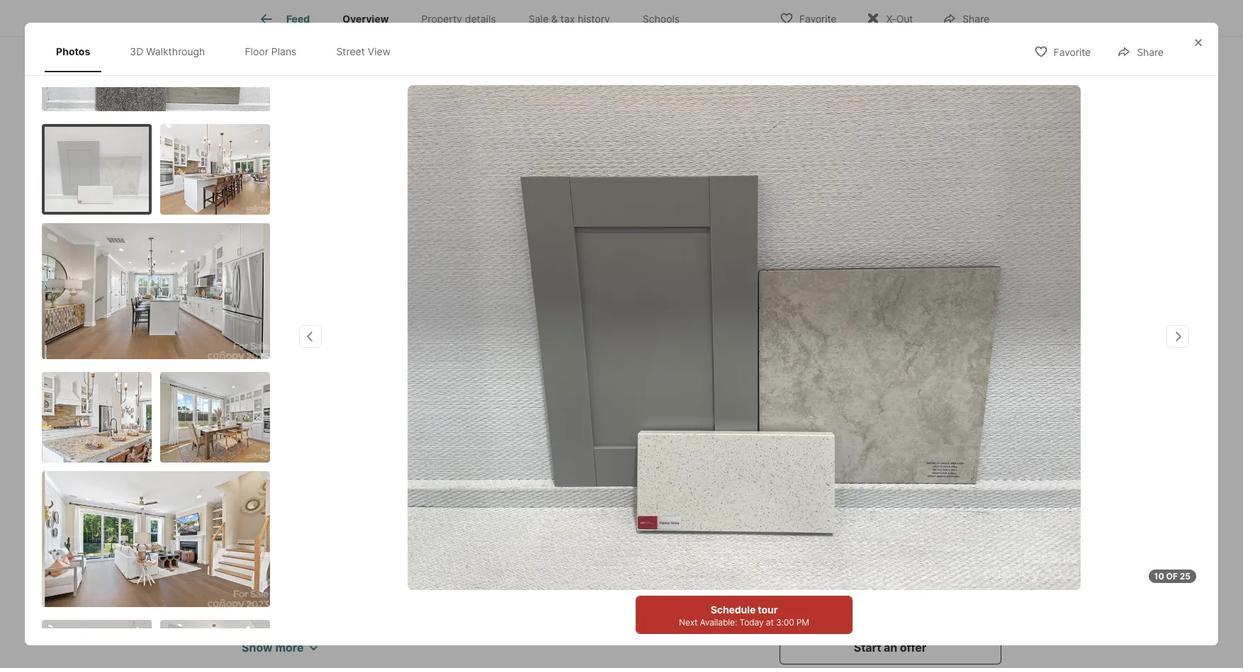 Task type: vqa. For each thing, say whether or not it's contained in the screenshot.
Real Estate Agents ▾
no



Task type: locate. For each thing, give the bounding box(es) containing it.
dialog
[[25, 0, 1219, 669]]

tour up today
[[758, 604, 778, 616]]

1 horizontal spatial plans
[[439, 337, 465, 349]]

1 vertical spatial view
[[547, 337, 571, 349]]

tour left via
[[912, 503, 930, 514]]

dialog containing photos
[[25, 0, 1219, 669]]

floor
[[245, 45, 269, 57], [412, 337, 437, 349]]

2 nov from the left
[[952, 456, 970, 467]]

0 vertical spatial floor plans
[[245, 45, 297, 57]]

floor down adjacent
[[307, 665, 332, 669]]

this up wednesday
[[843, 386, 873, 406]]

0 horizontal spatial room
[[242, 648, 269, 662]]

favorite for share
[[1054, 46, 1091, 58]]

large down breckenridge
[[581, 597, 607, 611]]

plan
[[633, 580, 656, 594]]

0 vertical spatial 3d
[[130, 45, 143, 57]]

1 vertical spatial oaks
[[717, 580, 744, 594]]

1 horizontal spatial street view
[[515, 337, 571, 349]]

mls # 4064036 representative photos added. the breckenridge ii plan at hudson oaks is a 3-story new construction townhome! ground floor features a large guest suite accessed from the 2-car garage. the second floor offers a beautiful open-concept layout that includes a large gathering room with deck, a gourmet kitchen with a spacious center-island and bright dining room with adjacent powder room. all 3 bedrooms, including the deluxe owner's suite, are found on the third floor along with the conveniently located laundry room and secondary 
[[242, 580, 756, 669]]

1 vertical spatial at
[[766, 618, 774, 628]]

2 tour from the left
[[912, 503, 930, 514]]

0 vertical spatial tour
[[806, 386, 839, 406]]

1 vertical spatial 3d
[[285, 337, 299, 349]]

view inside tab
[[368, 45, 391, 57]]

0 horizontal spatial street
[[336, 45, 365, 57]]

0 horizontal spatial nov
[[882, 456, 900, 467]]

1,952 sq ft
[[564, 446, 607, 482]]

1 vertical spatial tour
[[907, 549, 929, 563]]

and down deluxe
[[602, 665, 623, 669]]

tab list containing photos
[[42, 31, 416, 72]]

0 vertical spatial plans
[[271, 45, 297, 57]]

1 vertical spatial street view
[[515, 337, 571, 349]]

list box containing tour in person
[[780, 490, 1002, 527]]

3d walkthrough tab
[[119, 34, 217, 69]]

tour inside schedule tour next available: today at 3:00 pm
[[758, 604, 778, 616]]

1 vertical spatial large
[[724, 614, 750, 628]]

photos
[[945, 337, 979, 349]]

all
[[425, 648, 438, 662]]

1 vertical spatial walkthrough
[[301, 337, 363, 349]]

1 horizontal spatial schedule
[[853, 549, 904, 563]]

tour inside tour via video chat option
[[912, 503, 930, 514]]

3d inside tab
[[130, 45, 143, 57]]

3d walkthrough
[[130, 45, 205, 57], [285, 337, 363, 349]]

1 vertical spatial this
[[295, 536, 325, 555]]

1 horizontal spatial at
[[766, 618, 774, 628]]

floor down the added.
[[496, 597, 521, 611]]

plans
[[271, 45, 297, 57], [439, 337, 465, 349]]

0 vertical spatial room
[[296, 631, 324, 645]]

walkthrough inside tab
[[146, 45, 205, 57]]

the up features
[[526, 580, 546, 594]]

2 vertical spatial room
[[572, 665, 599, 669]]

floor inside floor plans tab
[[245, 45, 269, 57]]

0 horizontal spatial plans
[[271, 45, 297, 57]]

features
[[524, 597, 568, 611]]

spacious
[[521, 631, 569, 645]]

0 horizontal spatial tour
[[758, 604, 778, 616]]

added.
[[481, 580, 523, 594]]

1 vertical spatial favorite
[[1054, 46, 1091, 58]]

0 vertical spatial this
[[843, 386, 873, 406]]

None button
[[789, 409, 853, 476], [859, 410, 923, 475], [929, 410, 993, 475], [789, 409, 853, 476], [859, 410, 923, 475], [929, 410, 993, 475]]

1 horizontal spatial this
[[843, 386, 873, 406]]

nov inside wednesday 1 nov
[[882, 456, 900, 467]]

room down "garage."
[[296, 631, 324, 645]]

home up representative
[[329, 536, 374, 555]]

0 horizontal spatial walkthrough
[[146, 45, 205, 57]]

street view button
[[483, 329, 583, 358]]

2
[[955, 430, 968, 455]]

share inside dialog
[[1138, 46, 1164, 58]]

offer
[[901, 641, 927, 655]]

1 vertical spatial share button
[[1106, 37, 1176, 66]]

oaks
[[329, 414, 357, 428], [717, 580, 744, 594]]

1 horizontal spatial favorite
[[1054, 46, 1091, 58]]

kitchen
[[443, 631, 483, 645]]

schedule up anytime
[[853, 549, 904, 563]]

tour left in
[[810, 503, 829, 514]]

0 vertical spatial view
[[368, 45, 391, 57]]

0 vertical spatial and
[[646, 631, 666, 645]]

0 horizontal spatial this
[[295, 536, 325, 555]]

est.
[[242, 470, 259, 482]]

1 vertical spatial 3d walkthrough
[[285, 337, 363, 349]]

0 horizontal spatial home
[[329, 536, 374, 555]]

0 vertical spatial the
[[526, 580, 546, 594]]

0 horizontal spatial share button
[[931, 3, 1002, 32]]

1 vertical spatial floor plans
[[412, 337, 465, 349]]

oaks left ln
[[329, 414, 357, 428]]

tour inside button
[[907, 549, 929, 563]]

1 horizontal spatial floor
[[412, 337, 437, 349]]

a down second
[[386, 631, 392, 645]]

oaks inside mls # 4064036 representative photos added. the breckenridge ii plan at hudson oaks is a 3-story new construction townhome! ground floor features a large guest suite accessed from the 2-car garage. the second floor offers a beautiful open-concept layout that includes a large gathering room with deck, a gourmet kitchen with a spacious center-island and bright dining room with adjacent powder room. all 3 bedrooms, including the deluxe owner's suite, are found on the third floor along with the conveniently located laundry room and secondary
[[717, 580, 744, 594]]

overview tab
[[326, 2, 405, 36]]

person
[[840, 503, 869, 514]]

tour up tuesday
[[806, 386, 839, 406]]

3
[[441, 648, 449, 662]]

0 horizontal spatial 3d walkthrough
[[130, 45, 205, 57]]

room.
[[391, 648, 422, 662]]

0 vertical spatial schedule
[[853, 549, 904, 563]]

street view
[[336, 45, 391, 57], [515, 337, 571, 349]]

oct
[[812, 456, 830, 467]]

1 vertical spatial favorite button
[[1022, 37, 1104, 66]]

this up 4064036
[[295, 536, 325, 555]]

1 horizontal spatial share button
[[1106, 37, 1176, 66]]

4 beds
[[435, 446, 462, 482]]

bedrooms,
[[452, 648, 509, 662]]

$3,815
[[262, 470, 294, 482]]

powder
[[348, 648, 388, 662]]

second
[[362, 614, 402, 628]]

located
[[485, 665, 525, 669]]

floor inside floor plans button
[[412, 337, 437, 349]]

the down room.
[[393, 665, 411, 669]]

beautiful
[[477, 614, 524, 628]]

0 vertical spatial street view
[[336, 45, 391, 57]]

0 vertical spatial home
[[877, 386, 922, 406]]

1 horizontal spatial large
[[724, 614, 750, 628]]

street view inside tab
[[336, 45, 391, 57]]

hudson
[[673, 580, 714, 594]]

3d up sale
[[285, 337, 299, 349]]

nov
[[882, 456, 900, 467], [952, 456, 970, 467]]

suite
[[644, 597, 670, 611]]

at left 3:00
[[766, 618, 774, 628]]

0 horizontal spatial schedule
[[711, 604, 756, 616]]

0 horizontal spatial share
[[963, 12, 990, 24]]

1 horizontal spatial share
[[1138, 46, 1164, 58]]

1 horizontal spatial walkthrough
[[301, 337, 363, 349]]

0 horizontal spatial floor
[[245, 45, 269, 57]]

a down ground
[[467, 614, 474, 628]]

0 vertical spatial favorite button
[[768, 3, 849, 32]]

photos
[[431, 580, 478, 594]]

1 horizontal spatial floor plans
[[412, 337, 465, 349]]

3d right photos
[[130, 45, 143, 57]]

image image
[[42, 0, 270, 111], [160, 124, 270, 215], [45, 127, 149, 212], [42, 223, 270, 359], [42, 372, 152, 463], [160, 372, 270, 463], [42, 471, 270, 607]]

3d
[[130, 45, 143, 57], [285, 337, 299, 349]]

next image
[[985, 431, 1008, 454]]

open-
[[527, 614, 559, 628]]

2 horizontal spatial floor
[[496, 597, 521, 611]]

large
[[581, 597, 607, 611], [724, 614, 750, 628]]

tab list for x-out
[[242, 0, 708, 36]]

and down that
[[646, 631, 666, 645]]

photos
[[56, 45, 90, 57]]

1,952
[[564, 446, 607, 466]]

list box
[[780, 490, 1002, 527]]

floor up the gourmet
[[405, 614, 429, 628]]

tour via video chat option
[[883, 490, 1002, 527]]

1 vertical spatial share
[[1138, 46, 1164, 58]]

0 vertical spatial oaks
[[329, 414, 357, 428]]

0 vertical spatial share
[[963, 12, 990, 24]]

for sale -
[[255, 388, 312, 400]]

0 vertical spatial floor
[[245, 45, 269, 57]]

favorite button for x-out
[[768, 3, 849, 32]]

0 horizontal spatial large
[[581, 597, 607, 611]]

0 horizontal spatial at
[[659, 580, 669, 594]]

1 horizontal spatial tour
[[912, 503, 930, 514]]

1 nov from the left
[[882, 456, 900, 467]]

1 horizontal spatial tour
[[806, 386, 839, 406]]

it's
[[780, 579, 792, 590]]

1 horizontal spatial and
[[646, 631, 666, 645]]

overview
[[343, 13, 389, 25]]

schedule inside 'schedule tour' button
[[853, 549, 904, 563]]

2 vertical spatial tour
[[758, 604, 778, 616]]

1 horizontal spatial the
[[526, 580, 546, 594]]

1 vertical spatial floor
[[412, 337, 437, 349]]

0 vertical spatial street
[[336, 45, 365, 57]]

1 vertical spatial street
[[515, 337, 544, 349]]

nc
[[436, 414, 453, 428]]

1 vertical spatial plans
[[439, 337, 465, 349]]

townhome!
[[391, 597, 450, 611]]

schedule inside schedule tour next available: today at 3:00 pm
[[711, 604, 756, 616]]

tour
[[806, 386, 839, 406], [907, 549, 929, 563], [758, 604, 778, 616]]

0 vertical spatial share button
[[931, 3, 1002, 32]]

1 horizontal spatial 3d walkthrough
[[285, 337, 363, 349]]

sale & tax history
[[529, 13, 610, 25]]

tab list containing feed
[[242, 0, 708, 36]]

6024 towering oaks ln charlotte , nc 28205
[[242, 414, 491, 428]]

pm
[[797, 618, 810, 628]]

1 tour from the left
[[810, 503, 829, 514]]

favorite
[[800, 12, 837, 24], [1054, 46, 1091, 58]]

0 horizontal spatial street view
[[336, 45, 391, 57]]

on
[[242, 665, 255, 669]]

at up suite
[[659, 580, 669, 594]]

large down from
[[724, 614, 750, 628]]

3d inside button
[[285, 337, 299, 349]]

floor plans inside tab
[[245, 45, 297, 57]]

0 horizontal spatial view
[[368, 45, 391, 57]]

0 vertical spatial favorite
[[800, 12, 837, 24]]

concept
[[559, 614, 603, 628]]

6024 towering oaks ln, charlotte, nc 28205 image
[[242, 35, 774, 369], [780, 35, 1002, 199], [780, 205, 1002, 369]]

room down deluxe
[[572, 665, 599, 669]]

history
[[578, 13, 610, 25]]

new construction link
[[242, 35, 774, 372]]

1 horizontal spatial room
[[296, 631, 324, 645]]

0 vertical spatial walkthrough
[[146, 45, 205, 57]]

today
[[740, 618, 764, 628]]

and
[[646, 631, 666, 645], [602, 665, 623, 669]]

nov inside the thursday 2 nov
[[952, 456, 970, 467]]

tab list
[[242, 0, 708, 36], [42, 31, 416, 72]]

room up on
[[242, 648, 269, 662]]

1 vertical spatial the
[[339, 614, 359, 628]]

0 horizontal spatial favorite button
[[768, 3, 849, 32]]

deck,
[[353, 631, 382, 645]]

1 vertical spatial room
[[242, 648, 269, 662]]

1 horizontal spatial view
[[547, 337, 571, 349]]

floor plans
[[245, 45, 297, 57], [412, 337, 465, 349]]

share button
[[931, 3, 1002, 32], [1106, 37, 1176, 66]]

street view inside button
[[515, 337, 571, 349]]

ground
[[453, 597, 493, 611]]

map entry image
[[664, 386, 758, 480]]

charlotte
[[380, 414, 429, 428]]

0 horizontal spatial favorite
[[800, 12, 837, 24]]

free,
[[794, 579, 813, 590]]

tour inside tour in person option
[[810, 503, 829, 514]]

2 horizontal spatial tour
[[907, 549, 929, 563]]

the down construction
[[339, 614, 359, 628]]

0 horizontal spatial and
[[602, 665, 623, 669]]

nov down 2
[[952, 456, 970, 467]]

this
[[843, 386, 873, 406], [295, 536, 325, 555]]

nov down 1
[[882, 456, 900, 467]]

bright
[[669, 631, 701, 645]]

start an offer button
[[780, 631, 1002, 665]]

with
[[327, 631, 350, 645], [486, 631, 509, 645], [272, 648, 295, 662], [367, 665, 390, 669]]

0 horizontal spatial 3d
[[130, 45, 143, 57]]

1 horizontal spatial 3d
[[285, 337, 299, 349]]

0 vertical spatial at
[[659, 580, 669, 594]]

1 horizontal spatial oaks
[[717, 580, 744, 594]]

tuesday
[[801, 418, 840, 428]]

home up wednesday
[[877, 386, 922, 406]]

mls
[[242, 580, 266, 594]]

1 horizontal spatial nov
[[952, 456, 970, 467]]

found
[[720, 648, 751, 662]]

0 horizontal spatial floor plans
[[245, 45, 297, 57]]

in
[[831, 503, 838, 514]]

schedule up available:
[[711, 604, 756, 616]]

oaks up from
[[717, 580, 744, 594]]

0 horizontal spatial floor
[[307, 665, 332, 669]]

1 horizontal spatial street
[[515, 337, 544, 349]]

1 horizontal spatial floor
[[405, 614, 429, 628]]

favorite button for share
[[1022, 37, 1104, 66]]

31
[[809, 430, 833, 455]]

tour down tour via video chat option in the right of the page
[[907, 549, 929, 563]]

tour in person option
[[780, 490, 883, 527]]

1 horizontal spatial favorite button
[[1022, 37, 1104, 66]]



Task type: describe. For each thing, give the bounding box(es) containing it.
0 horizontal spatial the
[[339, 614, 359, 628]]

car
[[275, 614, 292, 628]]

baths link
[[496, 468, 527, 482]]

&
[[552, 13, 558, 25]]

0 horizontal spatial oaks
[[329, 414, 357, 428]]

tour for tour in person
[[810, 503, 829, 514]]

tour via video chat
[[912, 503, 989, 514]]

the right on
[[258, 665, 276, 669]]

wednesday
[[865, 418, 917, 428]]

schools tab
[[627, 2, 697, 36]]

1 horizontal spatial home
[[877, 386, 922, 406]]

ii
[[624, 580, 630, 594]]

tour for go tour this home
[[806, 386, 839, 406]]

24 photos
[[930, 337, 979, 349]]

layout
[[606, 614, 638, 628]]

$554,352 est. $3,815
[[242, 446, 320, 482]]

24
[[930, 337, 943, 349]]

anytime
[[844, 579, 875, 590]]

floor plans inside button
[[412, 337, 465, 349]]

island
[[611, 631, 643, 645]]

nov for 2
[[952, 456, 970, 467]]

via
[[933, 503, 944, 514]]

dining
[[704, 631, 737, 645]]

guest
[[610, 597, 641, 611]]

plans inside button
[[439, 337, 465, 349]]

are
[[700, 648, 717, 662]]

go tour this home
[[780, 386, 922, 406]]

with down 'beautiful'
[[486, 631, 509, 645]]

baths
[[496, 468, 527, 482]]

schedule for schedule tour
[[853, 549, 904, 563]]

street inside button
[[515, 337, 544, 349]]

that
[[642, 614, 663, 628]]

feed link
[[258, 11, 310, 28]]

3.5
[[496, 446, 522, 466]]

new
[[259, 50, 279, 61]]

1 vertical spatial and
[[602, 665, 623, 669]]

3.5 baths
[[496, 446, 527, 482]]

a left the 3- at the bottom of page
[[242, 597, 248, 611]]

2 vertical spatial floor
[[307, 665, 332, 669]]

new
[[295, 597, 317, 611]]

accessed
[[673, 597, 724, 611]]

photos tab
[[45, 34, 102, 69]]

nov for 1
[[882, 456, 900, 467]]

floor plans button
[[381, 329, 477, 358]]

for
[[255, 388, 274, 400]]

tour for schedule tour
[[907, 549, 929, 563]]

sale
[[277, 388, 302, 400]]

about
[[242, 536, 291, 555]]

6024 towering oaks ln image
[[408, 85, 1082, 591]]

share for the share button to the left
[[963, 12, 990, 24]]

-
[[304, 388, 309, 400]]

4
[[435, 446, 446, 466]]

schedule tour
[[853, 549, 929, 563]]

#
[[269, 580, 276, 594]]

suite,
[[668, 648, 697, 662]]

construction
[[320, 597, 387, 611]]

6024
[[242, 414, 272, 428]]

tour for tour via video chat
[[912, 503, 930, 514]]

is
[[747, 580, 756, 594]]

the left 2-
[[242, 614, 259, 628]]

25
[[1180, 572, 1191, 582]]

sale & tax history tab
[[513, 2, 627, 36]]

with up adjacent
[[327, 631, 350, 645]]

x-
[[887, 12, 897, 24]]

0 vertical spatial large
[[581, 597, 607, 611]]

2-
[[263, 614, 275, 628]]

at inside mls # 4064036 representative photos added. the breckenridge ii plan at hudson oaks is a 3-story new construction townhome! ground floor features a large guest suite accessed from the 2-car garage. the second floor offers a beautiful open-concept layout that includes a large gathering room with deck, a gourmet kitchen with a spacious center-island and bright dining room with adjacent powder room. all 3 bedrooms, including the deluxe owner's suite, are found on the third floor along with the conveniently located laundry room and secondary
[[659, 580, 669, 594]]

floor plans tab
[[234, 34, 308, 69]]

at inside schedule tour next available: today at 3:00 pm
[[766, 618, 774, 628]]

a up concept
[[571, 597, 577, 611]]

sq
[[564, 468, 578, 482]]

with down powder
[[367, 665, 390, 669]]

1 vertical spatial floor
[[405, 614, 429, 628]]

feed
[[286, 13, 310, 25]]

adjacent
[[298, 648, 345, 662]]

3d walkthrough inside button
[[285, 337, 363, 349]]

schools
[[643, 13, 680, 25]]

tour for schedule tour next available: today at 3:00 pm
[[758, 604, 778, 616]]

tuesday 31 oct
[[801, 418, 840, 467]]

a down 'beautiful'
[[512, 631, 518, 645]]

thursday
[[938, 418, 984, 428]]

24 photos button
[[898, 329, 991, 358]]

plans inside tab
[[271, 45, 297, 57]]

share for rightmost the share button
[[1138, 46, 1164, 58]]

property details tab
[[405, 2, 513, 36]]

thursday 2 nov
[[938, 418, 984, 467]]

favorite for x-out
[[800, 12, 837, 24]]

ft
[[581, 468, 592, 482]]

offers
[[433, 614, 464, 628]]

wednesday 1 nov
[[865, 418, 917, 467]]

$554,352
[[242, 446, 320, 466]]

cancel
[[815, 579, 841, 590]]

an
[[885, 641, 898, 655]]

0 vertical spatial floor
[[496, 597, 521, 611]]

of
[[1167, 572, 1179, 582]]

towering
[[274, 414, 326, 428]]

street inside tab
[[336, 45, 365, 57]]

10
[[1155, 572, 1165, 582]]

start an offer
[[855, 641, 927, 655]]

a up dining
[[714, 614, 720, 628]]

construction
[[281, 50, 351, 61]]

walkthrough inside button
[[301, 337, 363, 349]]

1 vertical spatial home
[[329, 536, 374, 555]]

view inside button
[[547, 337, 571, 349]]

,
[[429, 414, 433, 428]]

representative
[[332, 580, 428, 594]]

garage.
[[295, 614, 335, 628]]

secondary
[[626, 665, 682, 669]]

about this home
[[242, 536, 374, 555]]

schedule for schedule tour next available: today at 3:00 pm
[[711, 604, 756, 616]]

details
[[465, 13, 496, 25]]

property details
[[422, 13, 496, 25]]

2 horizontal spatial room
[[572, 665, 599, 669]]

laundry
[[529, 665, 569, 669]]

gourmet
[[395, 631, 440, 645]]

center-
[[572, 631, 611, 645]]

schedule tour next available: today at 3:00 pm
[[679, 604, 810, 628]]

the down center-
[[564, 648, 581, 662]]

chat
[[971, 503, 989, 514]]

3:00
[[777, 618, 795, 628]]

tab list for share
[[42, 31, 416, 72]]

4064036
[[279, 580, 329, 594]]

property
[[422, 13, 462, 25]]

gathering
[[242, 631, 293, 645]]

street view tab
[[325, 34, 402, 69]]

new construction
[[259, 50, 351, 61]]

with up third on the bottom left of the page
[[272, 648, 295, 662]]

3d walkthrough inside tab
[[130, 45, 205, 57]]



